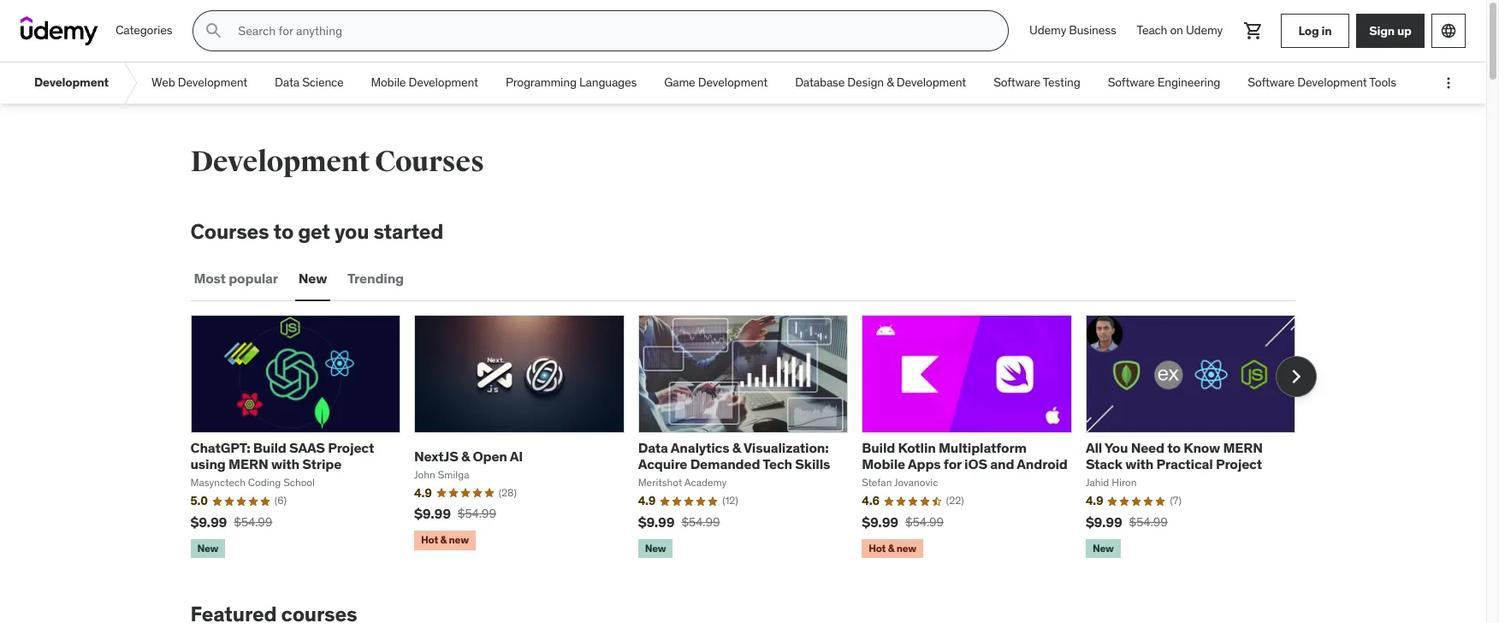 Task type: locate. For each thing, give the bounding box(es) containing it.
teach on udemy
[[1137, 22, 1223, 38]]

development courses
[[190, 144, 484, 180]]

mobile left apps
[[862, 455, 906, 473]]

sign up
[[1370, 23, 1412, 38]]

0 horizontal spatial udemy
[[1030, 22, 1067, 38]]

&
[[887, 75, 894, 90], [732, 439, 741, 456], [461, 447, 470, 464]]

database
[[795, 75, 845, 90]]

1 horizontal spatial mobile
[[862, 455, 906, 473]]

data inside "link"
[[275, 75, 300, 90]]

game development
[[664, 75, 768, 90]]

languages
[[579, 75, 637, 90]]

1 horizontal spatial with
[[1126, 455, 1154, 473]]

build
[[253, 439, 287, 456], [862, 439, 895, 456]]

data left analytics
[[638, 439, 668, 456]]

udemy left the business
[[1030, 22, 1067, 38]]

1 with from the left
[[271, 455, 300, 473]]

1 horizontal spatial software
[[1108, 75, 1155, 90]]

2 build from the left
[[862, 439, 895, 456]]

0 horizontal spatial courses
[[190, 218, 269, 245]]

& for development
[[887, 75, 894, 90]]

0 horizontal spatial build
[[253, 439, 287, 456]]

1 udemy from the left
[[1030, 22, 1067, 38]]

0 horizontal spatial mobile
[[371, 75, 406, 90]]

1 horizontal spatial data
[[638, 439, 668, 456]]

stripe
[[302, 455, 342, 473]]

0 horizontal spatial software
[[994, 75, 1041, 90]]

1 horizontal spatial courses
[[375, 144, 484, 180]]

to left get
[[274, 218, 294, 245]]

software inside "link"
[[1248, 75, 1295, 90]]

software engineering
[[1108, 75, 1221, 90]]

trending button
[[344, 258, 407, 299]]

software development tools
[[1248, 75, 1397, 90]]

with
[[271, 455, 300, 473], [1126, 455, 1154, 473]]

mern right know on the right
[[1223, 439, 1263, 456]]

1 horizontal spatial project
[[1216, 455, 1262, 473]]

udemy business link
[[1019, 10, 1127, 51]]

0 horizontal spatial &
[[461, 447, 470, 464]]

open
[[473, 447, 507, 464]]

mern for using
[[229, 455, 268, 473]]

visualization:
[[744, 439, 829, 456]]

udemy business
[[1030, 22, 1117, 38]]

& right analytics
[[732, 439, 741, 456]]

all you need to know mern stack with practical project
[[1086, 439, 1263, 473]]

all
[[1086, 439, 1102, 456]]

software down shopping cart with 0 items icon
[[1248, 75, 1295, 90]]

mobile
[[371, 75, 406, 90], [862, 455, 906, 473]]

0 horizontal spatial to
[[274, 218, 294, 245]]

udemy image
[[21, 16, 98, 45]]

data science
[[275, 75, 344, 90]]

development link
[[21, 62, 122, 104]]

build inside build kotlin multiplatform mobile apps for ios and android
[[862, 439, 895, 456]]

1 horizontal spatial &
[[732, 439, 741, 456]]

& right design
[[887, 75, 894, 90]]

2 software from the left
[[1108, 75, 1155, 90]]

nextjs & open ai link
[[414, 447, 523, 464]]

database design & development link
[[782, 62, 980, 104]]

2 udemy from the left
[[1186, 22, 1223, 38]]

you
[[335, 218, 369, 245]]

1 horizontal spatial build
[[862, 439, 895, 456]]

1 vertical spatial mobile
[[862, 455, 906, 473]]

shopping cart with 0 items image
[[1244, 21, 1264, 41]]

1 build from the left
[[253, 439, 287, 456]]

game development link
[[651, 62, 782, 104]]

1 vertical spatial courses
[[190, 218, 269, 245]]

with right stack
[[1126, 455, 1154, 473]]

with left stripe
[[271, 455, 300, 473]]

to
[[274, 218, 294, 245], [1168, 439, 1181, 456]]

project right practical
[[1216, 455, 1262, 473]]

software for software engineering
[[1108, 75, 1155, 90]]

build left kotlin
[[862, 439, 895, 456]]

mern right using
[[229, 455, 268, 473]]

mern
[[1223, 439, 1263, 456], [229, 455, 268, 473]]

to right need
[[1168, 439, 1181, 456]]

courses up started
[[375, 144, 484, 180]]

software
[[994, 75, 1041, 90], [1108, 75, 1155, 90], [1248, 75, 1295, 90]]

development
[[34, 75, 109, 90], [178, 75, 247, 90], [409, 75, 478, 90], [698, 75, 768, 90], [897, 75, 966, 90], [1298, 75, 1367, 90], [190, 144, 370, 180]]

all you need to know mern stack with practical project link
[[1086, 439, 1263, 473]]

Search for anything text field
[[235, 16, 988, 45]]

courses up most popular
[[190, 218, 269, 245]]

0 horizontal spatial with
[[271, 455, 300, 473]]

log
[[1299, 23, 1319, 38]]

arrow pointing to subcategory menu links image
[[122, 62, 138, 104]]

& inside data analytics & visualization: acquire demanded tech skills
[[732, 439, 741, 456]]

categories
[[116, 22, 172, 38]]

1 vertical spatial data
[[638, 439, 668, 456]]

0 horizontal spatial mern
[[229, 455, 268, 473]]

most
[[194, 270, 226, 287]]

1 software from the left
[[994, 75, 1041, 90]]

udemy
[[1030, 22, 1067, 38], [1186, 22, 1223, 38]]

1 horizontal spatial mern
[[1223, 439, 1263, 456]]

sign up link
[[1357, 14, 1425, 48]]

nextjs & open ai
[[414, 447, 523, 464]]

mern inside all you need to know mern stack with practical project
[[1223, 439, 1263, 456]]

software left testing
[[994, 75, 1041, 90]]

build kotlin multiplatform mobile apps for ios and android link
[[862, 439, 1068, 473]]

ios
[[965, 455, 988, 473]]

2 horizontal spatial software
[[1248, 75, 1295, 90]]

with inside "chatgpt: build saas project using mern with stripe"
[[271, 455, 300, 473]]

project
[[328, 439, 374, 456], [1216, 455, 1262, 473]]

on
[[1170, 22, 1184, 38]]

0 horizontal spatial project
[[328, 439, 374, 456]]

log in link
[[1281, 14, 1350, 48]]

using
[[190, 455, 226, 473]]

mern for know
[[1223, 439, 1263, 456]]

project inside all you need to know mern stack with practical project
[[1216, 455, 1262, 473]]

& left open
[[461, 447, 470, 464]]

mobile right science on the left
[[371, 75, 406, 90]]

build left saas
[[253, 439, 287, 456]]

software for software testing
[[994, 75, 1041, 90]]

1 vertical spatial to
[[1168, 439, 1181, 456]]

0 vertical spatial data
[[275, 75, 300, 90]]

mern inside "chatgpt: build saas project using mern with stripe"
[[229, 455, 268, 473]]

courses
[[375, 144, 484, 180], [190, 218, 269, 245]]

3 software from the left
[[1248, 75, 1295, 90]]

1 horizontal spatial udemy
[[1186, 22, 1223, 38]]

data analytics & visualization: acquire demanded tech skills link
[[638, 439, 830, 473]]

acquire
[[638, 455, 688, 473]]

1 horizontal spatial to
[[1168, 439, 1181, 456]]

development inside "link"
[[1298, 75, 1367, 90]]

udemy right on
[[1186, 22, 1223, 38]]

software testing link
[[980, 62, 1094, 104]]

data
[[275, 75, 300, 90], [638, 439, 668, 456]]

trending
[[348, 270, 404, 287]]

data inside data analytics & visualization: acquire demanded tech skills
[[638, 439, 668, 456]]

data left science on the left
[[275, 75, 300, 90]]

2 horizontal spatial &
[[887, 75, 894, 90]]

nextjs
[[414, 447, 459, 464]]

to inside all you need to know mern stack with practical project
[[1168, 439, 1181, 456]]

0 horizontal spatial data
[[275, 75, 300, 90]]

2 with from the left
[[1126, 455, 1154, 473]]

practical
[[1157, 455, 1213, 473]]

software down teach
[[1108, 75, 1155, 90]]

software testing
[[994, 75, 1081, 90]]

submit search image
[[204, 21, 225, 41]]

project right saas
[[328, 439, 374, 456]]

in
[[1322, 23, 1332, 38]]

0 vertical spatial courses
[[375, 144, 484, 180]]

more subcategory menu links image
[[1441, 74, 1458, 92]]

sign
[[1370, 23, 1395, 38]]

software engineering link
[[1094, 62, 1234, 104]]



Task type: vqa. For each thing, say whether or not it's contained in the screenshot.
Legal Research's legal
no



Task type: describe. For each thing, give the bounding box(es) containing it.
programming
[[506, 75, 577, 90]]

data for data science
[[275, 75, 300, 90]]

tools
[[1370, 75, 1397, 90]]

testing
[[1043, 75, 1081, 90]]

for
[[944, 455, 962, 473]]

design
[[848, 75, 884, 90]]

web development link
[[138, 62, 261, 104]]

web
[[152, 75, 175, 90]]

most popular
[[194, 270, 278, 287]]

up
[[1398, 23, 1412, 38]]

mobile inside build kotlin multiplatform mobile apps for ios and android
[[862, 455, 906, 473]]

0 vertical spatial to
[[274, 218, 294, 245]]

log in
[[1299, 23, 1332, 38]]

data analytics & visualization: acquire demanded tech skills
[[638, 439, 830, 473]]

need
[[1131, 439, 1165, 456]]

get
[[298, 218, 330, 245]]

demanded
[[690, 455, 760, 473]]

build kotlin multiplatform mobile apps for ios and android
[[862, 439, 1068, 473]]

science
[[302, 75, 344, 90]]

stack
[[1086, 455, 1123, 473]]

data for data analytics & visualization: acquire demanded tech skills
[[638, 439, 668, 456]]

multiplatform
[[939, 439, 1027, 456]]

web development
[[152, 75, 247, 90]]

you
[[1105, 439, 1128, 456]]

started
[[374, 218, 444, 245]]

next image
[[1283, 363, 1310, 390]]

mobile development link
[[357, 62, 492, 104]]

engineering
[[1158, 75, 1221, 90]]

& for visualization:
[[732, 439, 741, 456]]

categories button
[[105, 10, 183, 51]]

new button
[[295, 258, 330, 299]]

programming languages link
[[492, 62, 651, 104]]

and
[[991, 455, 1015, 473]]

most popular button
[[190, 258, 281, 299]]

choose a language image
[[1441, 22, 1458, 39]]

game
[[664, 75, 696, 90]]

carousel element
[[190, 315, 1317, 562]]

popular
[[229, 270, 278, 287]]

teach on udemy link
[[1127, 10, 1233, 51]]

mobile development
[[371, 75, 478, 90]]

software development tools link
[[1234, 62, 1410, 104]]

software for software development tools
[[1248, 75, 1295, 90]]

android
[[1017, 455, 1068, 473]]

with inside all you need to know mern stack with practical project
[[1126, 455, 1154, 473]]

chatgpt: build saas project using mern with stripe link
[[190, 439, 374, 473]]

analytics
[[671, 439, 730, 456]]

saas
[[289, 439, 325, 456]]

business
[[1069, 22, 1117, 38]]

apps
[[908, 455, 941, 473]]

project inside "chatgpt: build saas project using mern with stripe"
[[328, 439, 374, 456]]

chatgpt:
[[190, 439, 250, 456]]

new
[[299, 270, 327, 287]]

chatgpt: build saas project using mern with stripe
[[190, 439, 374, 473]]

0 vertical spatial mobile
[[371, 75, 406, 90]]

build inside "chatgpt: build saas project using mern with stripe"
[[253, 439, 287, 456]]

database design & development
[[795, 75, 966, 90]]

programming languages
[[506, 75, 637, 90]]

courses to get you started
[[190, 218, 444, 245]]

tech
[[763, 455, 793, 473]]

know
[[1184, 439, 1221, 456]]

kotlin
[[898, 439, 936, 456]]

ai
[[510, 447, 523, 464]]

teach
[[1137, 22, 1168, 38]]

data science link
[[261, 62, 357, 104]]

skills
[[795, 455, 830, 473]]



